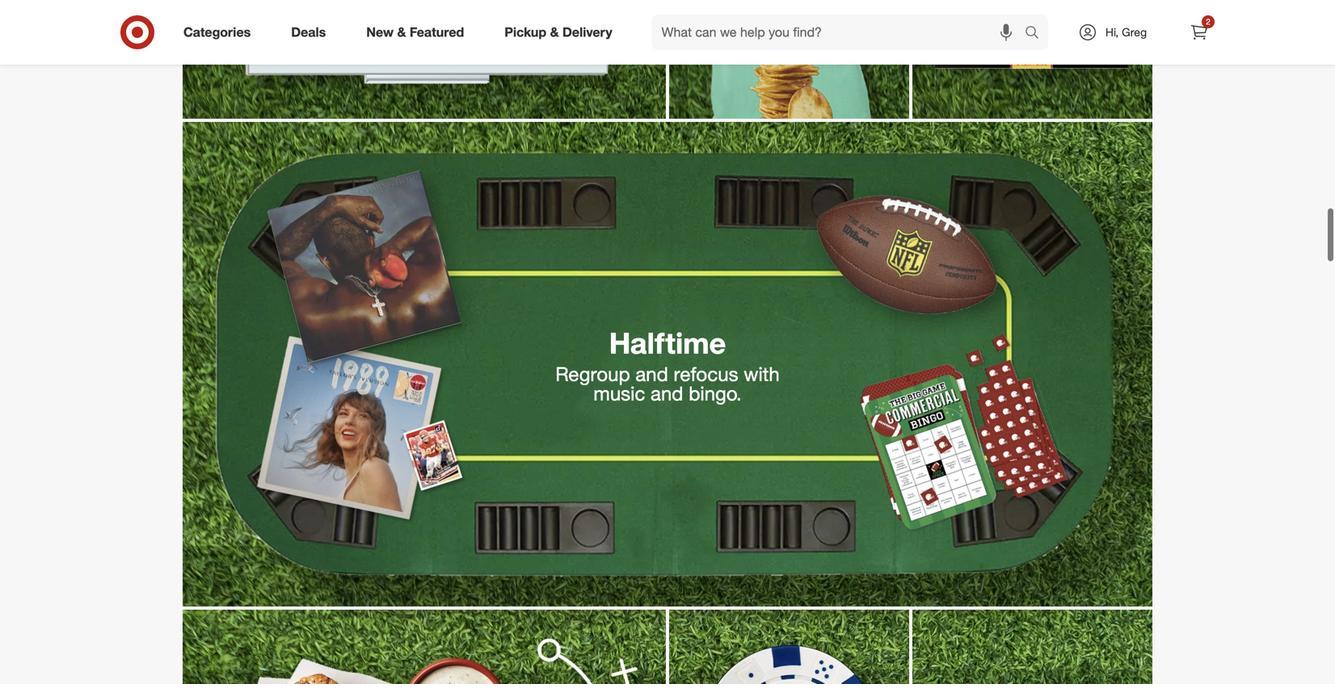 Task type: describe. For each thing, give the bounding box(es) containing it.
& for new
[[397, 24, 406, 40]]

& for pickup
[[550, 24, 559, 40]]

new & featured link
[[353, 15, 485, 50]]

featured
[[410, 24, 464, 40]]

search
[[1018, 26, 1057, 42]]

pickup & delivery link
[[491, 15, 633, 50]]

hi, greg
[[1106, 25, 1147, 39]]

trademark poker oval texas hold'em poker table topper for 8 players - green, usher - coming home (vinyl), big dot of happiness the big game - commercial bingo cards and markers - football party shaped bingo game - set of 18, wilson the duke replica football, taylor swift - 1989 (taylor's version) tangerine edition (target exclusive, vinyl), taylor swift: a little golden book biography - by  wendy loggia (hardcover), 2023 panini nfl donruss football trading card complete card set, meet travis kelce - (sports vips (lerner (tm) sports)) by  david stabler (paperback) image
[[183, 122, 1153, 607]]

and down halftime
[[636, 363, 669, 386]]

deals link
[[278, 15, 346, 50]]

deals
[[291, 24, 326, 40]]

2 link
[[1182, 15, 1218, 50]]

hi,
[[1106, 25, 1119, 39]]

What can we help you find? suggestions appear below search field
[[652, 15, 1029, 50]]

pickup & delivery
[[505, 24, 613, 40]]



Task type: locate. For each thing, give the bounding box(es) containing it.
and
[[636, 363, 669, 386], [651, 382, 684, 405]]

halftime
[[609, 325, 726, 361]]

bingo.
[[689, 382, 742, 405]]

1 horizontal spatial &
[[550, 24, 559, 40]]

categories
[[184, 24, 251, 40]]

2 & from the left
[[550, 24, 559, 40]]

1 & from the left
[[397, 24, 406, 40]]

& right new
[[397, 24, 406, 40]]

search button
[[1018, 15, 1057, 53]]

0 horizontal spatial &
[[397, 24, 406, 40]]

refocus
[[674, 363, 739, 386]]

regroup
[[556, 363, 630, 386]]

2
[[1207, 17, 1211, 27]]

new
[[366, 24, 394, 40]]

categories link
[[170, 15, 271, 50]]

greg
[[1122, 25, 1147, 39]]

& right pickup
[[550, 24, 559, 40]]

&
[[397, 24, 406, 40], [550, 24, 559, 40]]

delivery
[[563, 24, 613, 40]]

and right music
[[651, 382, 684, 405]]

new & featured
[[366, 24, 464, 40]]

halftime regroup and refocus with music and bingo.
[[556, 325, 780, 405]]

with
[[744, 363, 780, 386]]

pickup
[[505, 24, 547, 40]]

music
[[594, 382, 646, 405]]



Task type: vqa. For each thing, say whether or not it's contained in the screenshot.
New
yes



